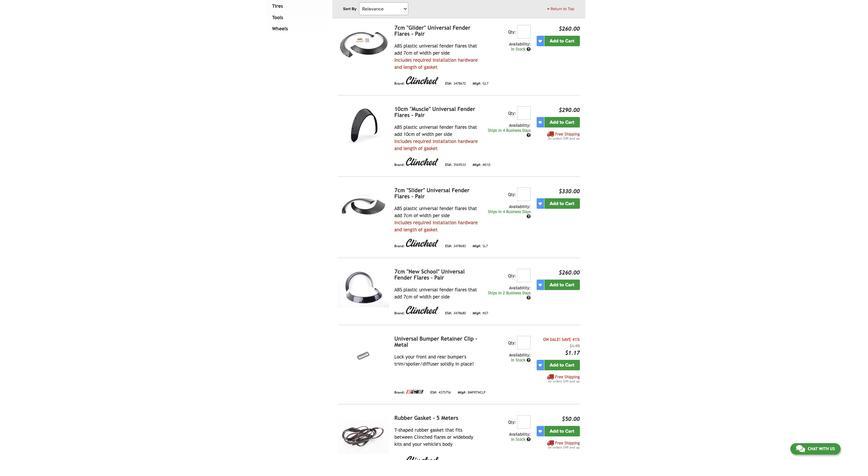 Task type: describe. For each thing, give the bounding box(es) containing it.
brand: for 7cm "slider" universal fender flares - pair
[[394, 245, 405, 248]]

$330.00
[[559, 189, 580, 195]]

es#3569533 - ms10 - 10cm "muscle" universal fender flares - pair - abs plastic universal fender flares that add 10cm of width per side - clinched - audi bmw volkswagen mercedes benz mini porsche image
[[338, 106, 389, 145]]

up for $290.00
[[576, 137, 580, 141]]

- inside 10cm "muscle" universal fender flares - pair
[[411, 112, 413, 119]]

universal inside 7cm "new school" universal fender flares - pair
[[441, 269, 465, 275]]

qty: for rubber gasket - 5 meters
[[508, 421, 516, 425]]

2
[[503, 291, 505, 296]]

$290.00
[[559, 107, 580, 114]]

hardware for 7cm "glider" universal fender flares - pair
[[458, 57, 478, 63]]

es#: 3478680
[[445, 312, 466, 315]]

gasket for "muscle"
[[424, 146, 438, 151]]

rubber gasket - 5 meters link
[[394, 416, 458, 422]]

4 for 10cm "muscle" universal fender flares - pair
[[503, 128, 505, 133]]

free for $290.00
[[555, 132, 563, 137]]

7cm "new school" universal fender flares - pair link
[[394, 269, 465, 281]]

$50.00
[[562, 417, 580, 423]]

pair inside 7cm "new school" universal fender flares - pair
[[434, 275, 444, 281]]

pair for "glider"
[[415, 31, 425, 37]]

fender for "muscle"
[[439, 125, 453, 130]]

width for "muscle"
[[422, 132, 434, 137]]

2 on from the top
[[548, 380, 552, 384]]

7cm down "slider"
[[404, 213, 412, 219]]

tools
[[272, 15, 283, 20]]

to for 10cm "muscle" universal fender flares - pair
[[560, 120, 564, 125]]

width for "slider"
[[419, 213, 431, 219]]

body
[[442, 442, 453, 448]]

add to cart for 7cm "glider" universal fender flares - pair
[[550, 38, 574, 44]]

es#: 4375756
[[430, 391, 451, 395]]

5 add from the top
[[550, 363, 559, 369]]

plastic for "muscle"
[[404, 125, 418, 130]]

in for on sale!                         save 41%
[[511, 358, 514, 363]]

cart for 7cm "new school" universal fender flares - pair
[[565, 282, 574, 288]]

ships in 2 business days
[[488, 291, 531, 296]]

that inside "abs plastic universal fender flares that add 7cm of width per side"
[[468, 287, 477, 293]]

5 add to cart from the top
[[550, 363, 574, 369]]

es#: for 7cm "new school" universal fender flares - pair
[[445, 312, 452, 315]]

10cm "muscle" universal fender flares - pair link
[[394, 106, 475, 119]]

es#3478672 - gl7 - 7cm "glider" universal fender flares - pair - abs plastic universal fender flares that add 7cm of width per side - clinched - audi bmw volkswagen mercedes benz mini porsche image
[[338, 25, 389, 64]]

7cm "new school" universal fender flares - pair
[[394, 269, 465, 281]]

5 add to cart button from the top
[[544, 360, 580, 371]]

chat
[[808, 447, 818, 452]]

2 free shipping on orders $49 and up from the top
[[548, 375, 580, 384]]

clinched
[[414, 435, 433, 441]]

es#: for universal bumper retainer clip - metal
[[430, 391, 437, 395]]

in stock for $50.00
[[511, 438, 527, 443]]

wheels link
[[271, 23, 320, 35]]

mfg#: bmprtnclp
[[458, 391, 486, 395]]

in inside lock your front and rear bumper's trim/spoiler/diffuser solidly in place!
[[455, 362, 459, 367]]

2 shipping from the top
[[565, 375, 580, 380]]

add for 10cm "muscle" universal fender flares - pair
[[550, 120, 559, 125]]

41%
[[572, 338, 580, 343]]

and inside lock your front and rear bumper's trim/spoiler/diffuser solidly in place!
[[428, 355, 436, 360]]

sort
[[343, 6, 351, 11]]

universal bumper retainer clip - metal
[[394, 336, 477, 349]]

fits
[[456, 428, 462, 433]]

kits
[[394, 442, 402, 448]]

3478672
[[454, 82, 466, 85]]

free shipping on orders $49 and up for $290.00
[[548, 132, 580, 141]]

sort by
[[343, 6, 356, 11]]

universal inside universal bumper retainer clip - metal
[[394, 336, 418, 343]]

es#: for 10cm "muscle" universal fender flares - pair
[[445, 163, 452, 167]]

bumper
[[420, 336, 439, 343]]

required for "glider"
[[413, 57, 431, 63]]

clip
[[464, 336, 474, 343]]

t-
[[394, 428, 398, 433]]

business for 7cm "slider" universal fender flares - pair
[[506, 210, 521, 215]]

7cm down "glider"
[[404, 50, 412, 56]]

days for $260.00
[[523, 291, 531, 296]]

availability: for rubber gasket - 5 meters
[[509, 433, 531, 437]]

ships for 10cm "muscle" universal fender flares - pair
[[488, 128, 497, 133]]

- inside 7cm "new school" universal fender flares - pair
[[431, 275, 433, 281]]

4 for 7cm "slider" universal fender flares - pair
[[503, 210, 505, 215]]

7cm "slider" universal fender flares - pair link
[[394, 188, 470, 200]]

retainer
[[441, 336, 462, 343]]

ships for 7cm "slider" universal fender flares - pair
[[488, 210, 497, 215]]

shipping for $50.00
[[565, 442, 580, 446]]

gasket inside t-shaped rubber gasket that fits between clinched flares or widebody kits and your vehicle's body
[[430, 428, 444, 433]]

universal for "glider"
[[428, 25, 451, 31]]

ecs - corporate logo image
[[406, 391, 424, 394]]

question circle image for universal bumper retainer clip - metal
[[527, 359, 531, 363]]

flares for 7cm "slider" universal fender flares - pair
[[455, 206, 467, 211]]

universal for "slider"
[[427, 188, 450, 194]]

stock for $50.00
[[516, 438, 525, 443]]

add for 7cm "glider" universal fender flares - pair
[[550, 38, 559, 44]]

installation for "glider"
[[433, 57, 456, 63]]

place!
[[461, 362, 474, 367]]

plastic inside "abs plastic universal fender flares that add 7cm of width per side"
[[404, 287, 418, 293]]

meters
[[441, 416, 458, 422]]

universal for "glider"
[[419, 43, 438, 49]]

flares for "glider"
[[394, 31, 410, 37]]

mfg#: gl7
[[473, 82, 488, 85]]

nrg
[[406, 0, 413, 4]]

2 orders from the top
[[553, 380, 562, 384]]

universal bumper retainer clip - metal link
[[394, 336, 477, 349]]

10cm inside 10cm "muscle" universal fender flares - pair
[[394, 106, 408, 113]]

add to wish list image for $50.00
[[539, 430, 542, 434]]

7cm inside '7cm "glider" universal fender flares - pair'
[[394, 25, 405, 31]]

stock for on sale!                         save 41%
[[516, 358, 525, 363]]

and inside abs plastic universal fender flares that add 10cm of width per side includes required installation hardware and length of gasket
[[394, 146, 402, 151]]

fender for 10cm "muscle" universal fender flares - pair
[[458, 106, 475, 113]]

5 clinched - corporate logo image from the top
[[406, 457, 439, 461]]

question circle image for $50.00
[[527, 438, 531, 442]]

$1.17
[[565, 350, 580, 357]]

$1.99
[[570, 344, 580, 349]]

on sale!                         save 41% $1.99 $1.17
[[543, 338, 580, 357]]

add inside "abs plastic universal fender flares that add 7cm of width per side"
[[394, 295, 402, 300]]

flares inside 7cm "new school" universal fender flares - pair
[[414, 275, 429, 281]]

return
[[551, 6, 562, 11]]

mfg#: for 7cm "glider" universal fender flares - pair
[[473, 82, 481, 85]]

"muscle"
[[410, 106, 431, 113]]

ships in 4 business days for 7cm "slider" universal fender flares - pair
[[488, 210, 531, 215]]

save
[[562, 338, 571, 343]]

add to cart for rubber gasket - 5 meters
[[550, 429, 574, 435]]

days for $290.00
[[523, 128, 531, 133]]

tools link
[[271, 12, 320, 23]]

school"
[[421, 269, 440, 275]]

"glider"
[[407, 25, 426, 31]]

fender for "glider"
[[439, 43, 453, 49]]

add to wish list image for $330.00
[[539, 202, 542, 206]]

7cm "glider" universal fender flares - pair
[[394, 25, 471, 37]]

add for 7cm "new school" universal fender flares - pair
[[550, 282, 559, 288]]

4375756
[[439, 391, 451, 395]]

wheels
[[272, 26, 288, 32]]

2 $49 from the top
[[563, 380, 569, 384]]

es#3478683 - sl7 - 7cm "slider" universal fender flares - pair - abs plastic universal fender flares that add 7cm of width per side - clinched - audi bmw volkswagen mercedes benz mini porsche image
[[338, 188, 389, 226]]

free shipping on orders $49 and up for $50.00
[[548, 442, 580, 450]]

lock
[[394, 355, 404, 360]]

ms10
[[483, 163, 490, 167]]

widebody
[[453, 435, 473, 441]]

metal
[[394, 342, 408, 349]]

rubber
[[394, 416, 413, 422]]

$260.00 for universal
[[559, 270, 580, 276]]

ns7
[[483, 312, 488, 315]]

tires
[[272, 3, 283, 9]]

abs for 7cm "slider" universal fender flares - pair
[[394, 206, 402, 211]]

lock your front and rear bumper's trim/spoiler/diffuser solidly in place!
[[394, 355, 474, 367]]

mfg#: ns7
[[473, 312, 488, 315]]

3 add to wish list image from the top
[[539, 364, 542, 367]]

sl7
[[483, 245, 488, 248]]

mfg#: sl7
[[473, 245, 488, 248]]

pair for "slider"
[[415, 194, 425, 200]]

solidly
[[440, 362, 454, 367]]

cart for rubber gasket - 5 meters
[[565, 429, 574, 435]]

that inside t-shaped rubber gasket that fits between clinched flares or widebody kits and your vehicle's body
[[445, 428, 454, 433]]

shaped
[[398, 428, 413, 433]]

up for $50.00
[[576, 446, 580, 450]]

in for 7cm "new school" universal fender flares - pair
[[498, 291, 502, 296]]

that for 10cm "muscle" universal fender flares - pair
[[468, 125, 477, 130]]

abs plastic universal fender flares that add 7cm of width per side
[[394, 287, 477, 300]]

trim/spoiler/diffuser
[[394, 362, 439, 367]]

by
[[352, 6, 356, 11]]

business for 10cm "muscle" universal fender flares - pair
[[506, 128, 521, 133]]

installation for "muscle"
[[433, 139, 456, 144]]

7cm "slider" universal fender flares - pair
[[394, 188, 470, 200]]

es#3478680 - ns7 - 7cm "new school" universal fender flares - pair - abs plastic universal fender flares that add 7cm of width per side - clinched - audi bmw volkswagen mercedes benz mini porsche image
[[338, 269, 389, 308]]

side inside "abs plastic universal fender flares that add 7cm of width per side"
[[441, 295, 450, 300]]

to for rubber gasket - 5 meters
[[560, 429, 564, 435]]

chat with us link
[[790, 444, 841, 455]]

width inside "abs plastic universal fender flares that add 7cm of width per side"
[[419, 295, 431, 300]]

chat with us
[[808, 447, 835, 452]]

es#: 3569533
[[445, 163, 466, 167]]

hardware for 10cm "muscle" universal fender flares - pair
[[458, 139, 478, 144]]

qty: for 7cm "slider" universal fender flares - pair
[[508, 193, 516, 197]]

1 brand: from the top
[[394, 0, 405, 4]]

on for $50.00
[[548, 446, 552, 450]]

"new
[[407, 269, 420, 275]]

brand: for 7cm "new school" universal fender flares - pair
[[394, 312, 405, 315]]

fender for 7cm "glider" universal fender flares - pair
[[453, 25, 471, 31]]

10cm "muscle" universal fender flares - pair
[[394, 106, 475, 119]]

with
[[819, 447, 829, 452]]

return to top
[[550, 6, 574, 11]]



Task type: locate. For each thing, give the bounding box(es) containing it.
0 vertical spatial orders
[[553, 137, 562, 141]]

required down '7cm "glider" universal fender flares - pair'
[[413, 57, 431, 63]]

6 add to cart button from the top
[[544, 427, 580, 437]]

add to wish list image for $260.00
[[539, 284, 542, 287]]

add inside abs plastic universal fender flares that add 10cm of width per side includes required installation hardware and length of gasket
[[394, 132, 402, 137]]

per down 7cm "new school" universal fender flares - pair link
[[433, 295, 440, 300]]

brand: for universal bumper retainer clip - metal
[[394, 391, 405, 395]]

ships
[[488, 128, 497, 133], [488, 210, 497, 215], [488, 291, 497, 296]]

1 orders from the top
[[553, 137, 562, 141]]

qty: for universal bumper retainer clip - metal
[[508, 341, 516, 346]]

2 4 from the top
[[503, 210, 505, 215]]

pair
[[415, 31, 425, 37], [415, 112, 425, 119], [415, 194, 425, 200], [434, 275, 444, 281]]

1 vertical spatial add to wish list image
[[539, 284, 542, 287]]

required for "slider"
[[413, 220, 431, 226]]

add to cart for 7cm "new school" universal fender flares - pair
[[550, 282, 574, 288]]

2 vertical spatial ships
[[488, 291, 497, 296]]

to inside return to top "link"
[[563, 6, 567, 11]]

1 stock from the top
[[516, 47, 525, 52]]

gasket for "glider"
[[424, 65, 438, 70]]

includes inside abs plastic universal fender flares that add 10cm of width per side includes required installation hardware and length of gasket
[[394, 139, 412, 144]]

2 vertical spatial length
[[404, 227, 417, 233]]

free down the '$50.00'
[[555, 442, 563, 446]]

flares inside '7cm "glider" universal fender flares - pair'
[[394, 31, 410, 37]]

plastic
[[404, 43, 418, 49], [404, 125, 418, 130], [404, 206, 418, 211], [404, 287, 418, 293]]

add to cart for 7cm "slider" universal fender flares - pair
[[550, 201, 574, 207]]

plastic down "new
[[404, 287, 418, 293]]

1 vertical spatial in stock
[[511, 358, 527, 363]]

universal right "glider"
[[428, 25, 451, 31]]

0 vertical spatial ships
[[488, 128, 497, 133]]

7cm left "glider"
[[394, 25, 405, 31]]

width down 7cm "slider" universal fender flares - pair at the top
[[419, 213, 431, 219]]

1 fender from the top
[[439, 43, 453, 49]]

2 length from the top
[[404, 146, 417, 151]]

universal inside 10cm "muscle" universal fender flares - pair
[[432, 106, 456, 113]]

mfg#:
[[473, 82, 481, 85], [473, 163, 481, 167], [473, 245, 481, 248], [473, 312, 481, 315], [458, 391, 467, 395]]

universal
[[428, 25, 451, 31], [432, 106, 456, 113], [427, 188, 450, 194], [441, 269, 465, 275], [394, 336, 418, 343]]

6 availability: from the top
[[509, 433, 531, 437]]

includes for 7cm "slider" universal fender flares - pair
[[394, 220, 412, 226]]

universal up lock
[[394, 336, 418, 343]]

1 free from the top
[[555, 132, 563, 137]]

per down 10cm "muscle" universal fender flares - pair link
[[435, 132, 442, 137]]

es#: left 3569533
[[445, 163, 452, 167]]

universal right "muscle"
[[432, 106, 456, 113]]

width down '7cm "glider" universal fender flares - pair'
[[419, 50, 431, 56]]

that inside abs plastic universal fender flares that add 10cm of width per side includes required installation hardware and length of gasket
[[468, 125, 477, 130]]

fender for "slider"
[[439, 206, 453, 211]]

qty:
[[508, 30, 516, 34], [508, 111, 516, 116], [508, 193, 516, 197], [508, 274, 516, 279], [508, 341, 516, 346], [508, 421, 516, 425]]

7cm inside 7cm "slider" universal fender flares - pair
[[394, 188, 405, 194]]

clinched - corporate logo image up school"
[[406, 239, 439, 248]]

fender down 7cm "new school" universal fender flares - pair link
[[439, 287, 453, 293]]

4 add from the top
[[394, 295, 402, 300]]

$49 down $1.17
[[563, 380, 569, 384]]

in for $50.00
[[511, 438, 514, 443]]

hardware
[[458, 57, 478, 63], [458, 139, 478, 144], [458, 220, 478, 226]]

4 question circle image from the top
[[527, 359, 531, 363]]

mfg#: for 10cm "muscle" universal fender flares - pair
[[473, 163, 481, 167]]

add to wish list image
[[539, 39, 542, 43], [539, 202, 542, 206], [539, 430, 542, 434]]

7cm left "new
[[394, 269, 405, 275]]

4 clinched - corporate logo image from the top
[[406, 306, 439, 315]]

that for 7cm "slider" universal fender flares - pair
[[468, 206, 477, 211]]

abs for 7cm "glider" universal fender flares - pair
[[394, 43, 402, 49]]

es#: left 3478680
[[445, 312, 452, 315]]

add to cart for 10cm "muscle" universal fender flares - pair
[[550, 120, 574, 125]]

universal down 10cm "muscle" universal fender flares - pair link
[[419, 125, 438, 130]]

vehicle's
[[423, 442, 441, 448]]

6 cart from the top
[[565, 429, 574, 435]]

1 vertical spatial installation
[[433, 139, 456, 144]]

bmprtnclp
[[468, 391, 486, 395]]

2 vertical spatial up
[[576, 446, 580, 450]]

1 vertical spatial free shipping on orders $49 and up
[[548, 375, 580, 384]]

2 vertical spatial required
[[413, 220, 431, 226]]

0 vertical spatial in
[[511, 47, 514, 52]]

1 hardware from the top
[[458, 57, 478, 63]]

7cm "glider" universal fender flares - pair link
[[394, 25, 471, 37]]

3 length from the top
[[404, 227, 417, 233]]

1 vertical spatial stock
[[516, 358, 525, 363]]

1 vertical spatial question circle image
[[527, 438, 531, 442]]

universal
[[419, 43, 438, 49], [419, 125, 438, 130], [419, 206, 438, 211], [419, 287, 438, 293]]

fender inside abs plastic universal fender flares that add 10cm of width per side includes required installation hardware and length of gasket
[[439, 125, 453, 130]]

0 vertical spatial hardware
[[458, 57, 478, 63]]

free shipping on orders $49 and up down $290.00
[[548, 132, 580, 141]]

10cm
[[394, 106, 408, 113], [404, 132, 415, 137]]

2 vertical spatial on
[[548, 446, 552, 450]]

flares for 10cm "muscle" universal fender flares - pair
[[455, 125, 467, 130]]

1 vertical spatial abs plastic universal fender flares that add 7cm of width per side includes required installation hardware and length of gasket
[[394, 206, 478, 233]]

width
[[419, 50, 431, 56], [422, 132, 434, 137], [419, 213, 431, 219], [419, 295, 431, 300]]

per down '7cm "glider" universal fender flares - pair'
[[433, 50, 440, 56]]

clinched - corporate logo image for "new
[[406, 306, 439, 315]]

1 add to wish list image from the top
[[539, 39, 542, 43]]

business for 7cm "new school" universal fender flares - pair
[[506, 291, 521, 296]]

- inside 7cm "slider" universal fender flares - pair
[[411, 194, 413, 200]]

per inside "abs plastic universal fender flares that add 7cm of width per side"
[[433, 295, 440, 300]]

qty: for 7cm "glider" universal fender flares - pair
[[508, 30, 516, 34]]

1 vertical spatial your
[[413, 442, 422, 448]]

0 vertical spatial free shipping on orders $49 and up
[[548, 132, 580, 141]]

per for "muscle"
[[435, 132, 442, 137]]

6 add from the top
[[550, 429, 559, 435]]

hardware for 7cm "slider" universal fender flares - pair
[[458, 220, 478, 226]]

0 vertical spatial shipping
[[565, 132, 580, 137]]

clinched - corporate logo image
[[406, 76, 439, 85], [406, 158, 439, 166], [406, 239, 439, 248], [406, 306, 439, 315], [406, 457, 439, 461]]

mfg#: ms10
[[473, 163, 490, 167]]

- inside '7cm "glider" universal fender flares - pair'
[[411, 31, 413, 37]]

mfg#: for 7cm "slider" universal fender flares - pair
[[473, 245, 481, 248]]

of inside "abs plastic universal fender flares that add 7cm of width per side"
[[414, 295, 418, 300]]

add for 10cm "muscle" universal fender flares - pair
[[394, 132, 402, 137]]

your inside lock your front and rear bumper's trim/spoiler/diffuser solidly in place!
[[406, 355, 415, 360]]

1 vertical spatial up
[[576, 380, 580, 384]]

1 free shipping on orders $49 and up from the top
[[548, 132, 580, 141]]

1 includes from the top
[[394, 57, 412, 63]]

abs plastic universal fender flares that add 7cm of width per side includes required installation hardware and length of gasket for "glider"
[[394, 43, 478, 70]]

flares down 7cm "slider" universal fender flares - pair at the top
[[455, 206, 467, 211]]

0 vertical spatial add to wish list image
[[539, 121, 542, 124]]

6 add to cart from the top
[[550, 429, 574, 435]]

required down 10cm "muscle" universal fender flares - pair link
[[413, 139, 431, 144]]

side for "glider"
[[441, 50, 450, 56]]

2 add to cart button from the top
[[544, 117, 580, 128]]

flares down 7cm "glider" universal fender flares - pair link
[[455, 43, 467, 49]]

universal for "muscle"
[[432, 106, 456, 113]]

qty: for 10cm "muscle" universal fender flares - pair
[[508, 111, 516, 116]]

universal down 7cm "slider" universal fender flares - pair at the top
[[419, 206, 438, 211]]

plastic down "slider"
[[404, 206, 418, 211]]

your
[[406, 355, 415, 360], [413, 442, 422, 448]]

gasket for "slider"
[[424, 227, 438, 233]]

0 vertical spatial add to wish list image
[[539, 39, 542, 43]]

per inside abs plastic universal fender flares that add 10cm of width per side includes required installation hardware and length of gasket
[[435, 132, 442, 137]]

width down 7cm "new school" universal fender flares - pair
[[419, 295, 431, 300]]

add for 7cm "slider" universal fender flares - pair
[[394, 213, 402, 219]]

2 add from the top
[[394, 132, 402, 137]]

2 vertical spatial orders
[[553, 446, 562, 450]]

2 vertical spatial shipping
[[565, 442, 580, 446]]

2 add to cart from the top
[[550, 120, 574, 125]]

2 vertical spatial free shipping on orders $49 and up
[[548, 442, 580, 450]]

0 vertical spatial includes
[[394, 57, 412, 63]]

1 qty: from the top
[[508, 30, 516, 34]]

1 clinched - corporate logo image from the top
[[406, 76, 439, 85]]

es#: 3478683
[[445, 245, 466, 248]]

0 vertical spatial stock
[[516, 47, 525, 52]]

0 vertical spatial installation
[[433, 57, 456, 63]]

flares for "muscle"
[[394, 112, 410, 119]]

clinched - corporate logo image down "abs plastic universal fender flares that add 7cm of width per side"
[[406, 306, 439, 315]]

add to wish list image for $260.00
[[539, 39, 542, 43]]

0 vertical spatial $260.00
[[559, 26, 580, 32]]

5 qty: from the top
[[508, 341, 516, 346]]

cart for 7cm "glider" universal fender flares - pair
[[565, 38, 574, 44]]

universal inside 7cm "slider" universal fender flares - pair
[[427, 188, 450, 194]]

on
[[543, 338, 549, 343]]

in for 7cm "slider" universal fender flares - pair
[[498, 210, 502, 215]]

clinched - corporate logo image down vehicle's
[[406, 457, 439, 461]]

2 add from the top
[[550, 120, 559, 125]]

2 add to wish list image from the top
[[539, 202, 542, 206]]

shipping down the '$50.00'
[[565, 442, 580, 446]]

"slider"
[[407, 188, 425, 194]]

comments image
[[796, 445, 805, 453]]

3 $49 from the top
[[563, 446, 569, 450]]

side inside abs plastic universal fender flares that add 10cm of width per side includes required installation hardware and length of gasket
[[444, 132, 452, 137]]

per down 7cm "slider" universal fender flares - pair at the top
[[433, 213, 440, 219]]

mfg#: left the ns7 at the bottom of page
[[473, 312, 481, 315]]

1 shipping from the top
[[565, 132, 580, 137]]

required for "muscle"
[[413, 139, 431, 144]]

2 includes from the top
[[394, 139, 412, 144]]

-
[[411, 31, 413, 37], [411, 112, 413, 119], [411, 194, 413, 200], [431, 275, 433, 281], [475, 336, 477, 343], [433, 416, 435, 422]]

1 vertical spatial on
[[548, 380, 552, 384]]

up down $1.17
[[576, 380, 580, 384]]

- inside universal bumper retainer clip - metal
[[475, 336, 477, 343]]

and inside t-shaped rubber gasket that fits between clinched flares or widebody kits and your vehicle's body
[[403, 442, 411, 448]]

0 vertical spatial days
[[523, 128, 531, 133]]

installation up the es#: 3569533
[[433, 139, 456, 144]]

es#: for 7cm "glider" universal fender flares - pair
[[445, 82, 452, 85]]

1 vertical spatial in
[[511, 358, 514, 363]]

availability: for 7cm "slider" universal fender flares - pair
[[509, 205, 531, 209]]

1 vertical spatial 4
[[503, 210, 505, 215]]

2 vertical spatial in stock
[[511, 438, 527, 443]]

3 universal from the top
[[419, 206, 438, 211]]

3 abs from the top
[[394, 206, 402, 211]]

4 add to cart from the top
[[550, 282, 574, 288]]

add
[[394, 50, 402, 56], [394, 132, 402, 137], [394, 213, 402, 219], [394, 295, 402, 300]]

3 plastic from the top
[[404, 206, 418, 211]]

your inside t-shaped rubber gasket that fits between clinched flares or widebody kits and your vehicle's body
[[413, 442, 422, 448]]

gasket
[[414, 416, 431, 422]]

add to wish list image
[[539, 121, 542, 124], [539, 284, 542, 287], [539, 364, 542, 367]]

mfg#: for universal bumper retainer clip - metal
[[458, 391, 467, 395]]

3478683
[[454, 245, 466, 248]]

to for 7cm "new school" universal fender flares - pair
[[560, 282, 564, 288]]

abs plastic universal fender flares that add 7cm of width per side includes required installation hardware and length of gasket for "slider"
[[394, 206, 478, 233]]

abs plastic universal fender flares that add 10cm of width per side includes required installation hardware and length of gasket
[[394, 125, 478, 151]]

shipping down $1.17
[[565, 375, 580, 380]]

4 qty: from the top
[[508, 274, 516, 279]]

width for "glider"
[[419, 50, 431, 56]]

add to cart button for 7cm "glider" universal fender flares - pair
[[544, 36, 580, 46]]

$49 down $290.00
[[563, 137, 569, 141]]

per
[[433, 50, 440, 56], [435, 132, 442, 137], [433, 213, 440, 219], [433, 295, 440, 300]]

abs inside "abs plastic universal fender flares that add 7cm of width per side"
[[394, 287, 402, 293]]

question circle image for 7cm "new school" universal fender flares - pair
[[527, 296, 531, 300]]

required
[[413, 57, 431, 63], [413, 139, 431, 144], [413, 220, 431, 226]]

flares inside abs plastic universal fender flares that add 10cm of width per side includes required installation hardware and length of gasket
[[455, 125, 467, 130]]

on for $290.00
[[548, 137, 552, 141]]

t-shaped rubber gasket that fits between clinched flares or widebody kits and your vehicle's body
[[394, 428, 473, 448]]

free shipping on orders $49 and up down $1.17
[[548, 375, 580, 384]]

2 vertical spatial add to wish list image
[[539, 430, 542, 434]]

10cm down "muscle"
[[404, 132, 415, 137]]

3 in from the top
[[511, 438, 514, 443]]

width down 10cm "muscle" universal fender flares - pair link
[[422, 132, 434, 137]]

plastic inside abs plastic universal fender flares that add 10cm of width per side includes required installation hardware and length of gasket
[[404, 125, 418, 130]]

$260.00 for fender
[[559, 26, 580, 32]]

installation up es#: 3478683
[[433, 220, 456, 226]]

fender inside "abs plastic universal fender flares that add 7cm of width per side"
[[439, 287, 453, 293]]

gl7
[[483, 82, 488, 85]]

business
[[506, 128, 521, 133], [506, 210, 521, 215], [506, 291, 521, 296]]

0 vertical spatial free
[[555, 132, 563, 137]]

to
[[563, 6, 567, 11], [560, 38, 564, 44], [560, 120, 564, 125], [560, 201, 564, 207], [560, 282, 564, 288], [560, 363, 564, 369], [560, 429, 564, 435]]

on
[[548, 137, 552, 141], [548, 380, 552, 384], [548, 446, 552, 450]]

in stock for on sale!                         save 41%
[[511, 358, 527, 363]]

includes for 10cm "muscle" universal fender flares - pair
[[394, 139, 412, 144]]

pair inside '7cm "glider" universal fender flares - pair'
[[415, 31, 425, 37]]

side down 10cm "muscle" universal fender flares - pair
[[444, 132, 452, 137]]

universal right "slider"
[[427, 188, 450, 194]]

clinched - corporate logo image down abs plastic universal fender flares that add 10cm of width per side includes required installation hardware and length of gasket
[[406, 158, 439, 166]]

gasket inside abs plastic universal fender flares that add 10cm of width per side includes required installation hardware and length of gasket
[[424, 146, 438, 151]]

side for "muscle"
[[444, 132, 452, 137]]

0 vertical spatial question circle image
[[527, 133, 531, 137]]

2 fender from the top
[[439, 125, 453, 130]]

flares inside "abs plastic universal fender flares that add 7cm of width per side"
[[455, 287, 467, 293]]

1 required from the top
[[413, 57, 431, 63]]

4 availability: from the top
[[509, 286, 531, 291]]

add to cart button for 7cm "slider" universal fender flares - pair
[[544, 199, 580, 209]]

side up es#: 3478680
[[441, 295, 450, 300]]

bumper's
[[448, 355, 466, 360]]

fender for 7cm "slider" universal fender flares - pair
[[452, 188, 470, 194]]

fender
[[439, 43, 453, 49], [439, 125, 453, 130], [439, 206, 453, 211], [439, 287, 453, 293]]

2 availability: from the top
[[509, 123, 531, 128]]

side down 7cm "slider" universal fender flares - pair at the top
[[441, 213, 450, 219]]

1 vertical spatial orders
[[553, 380, 562, 384]]

2 add to wish list image from the top
[[539, 284, 542, 287]]

plastic for "slider"
[[404, 206, 418, 211]]

2 vertical spatial hardware
[[458, 220, 478, 226]]

3569533
[[454, 163, 466, 167]]

1 $49 from the top
[[563, 137, 569, 141]]

installation up es#: 3478672
[[433, 57, 456, 63]]

free shipping on orders $49 and up down the '$50.00'
[[548, 442, 580, 450]]

4 add to cart button from the top
[[544, 280, 580, 291]]

us
[[830, 447, 835, 452]]

10cm left "muscle"
[[394, 106, 408, 113]]

4 add from the top
[[550, 282, 559, 288]]

2 question circle image from the top
[[527, 438, 531, 442]]

4 universal from the top
[[419, 287, 438, 293]]

flares inside 7cm "slider" universal fender flares - pair
[[394, 194, 410, 200]]

pair inside 7cm "slider" universal fender flares - pair
[[415, 194, 425, 200]]

universal inside '7cm "glider" universal fender flares - pair'
[[428, 25, 451, 31]]

1 add to cart button from the top
[[544, 36, 580, 46]]

2 vertical spatial $49
[[563, 446, 569, 450]]

hardware up 3478672 at right
[[458, 57, 478, 63]]

1 vertical spatial ships in 4 business days
[[488, 210, 531, 215]]

abs inside abs plastic universal fender flares that add 10cm of width per side includes required installation hardware and length of gasket
[[394, 125, 402, 130]]

2 vertical spatial includes
[[394, 220, 412, 226]]

fender down 7cm "slider" universal fender flares - pair at the top
[[439, 206, 453, 211]]

1 vertical spatial $49
[[563, 380, 569, 384]]

that for 7cm "glider" universal fender flares - pair
[[468, 43, 477, 49]]

free down $290.00
[[555, 132, 563, 137]]

1 plastic from the top
[[404, 43, 418, 49]]

3 up from the top
[[576, 446, 580, 450]]

2 vertical spatial business
[[506, 291, 521, 296]]

3 add to wish list image from the top
[[539, 430, 542, 434]]

10cm inside abs plastic universal fender flares that add 10cm of width per side includes required installation hardware and length of gasket
[[404, 132, 415, 137]]

3 add to cart from the top
[[550, 201, 574, 207]]

7cm down "new
[[404, 295, 412, 300]]

0 vertical spatial in stock
[[511, 47, 527, 52]]

5
[[437, 416, 440, 422]]

4 plastic from the top
[[404, 287, 418, 293]]

add for 7cm "glider" universal fender flares - pair
[[394, 50, 402, 56]]

rubber
[[415, 428, 429, 433]]

2 qty: from the top
[[508, 111, 516, 116]]

brand: for 7cm "glider" universal fender flares - pair
[[394, 82, 405, 85]]

2 vertical spatial days
[[523, 291, 531, 296]]

mfg#: left gl7
[[473, 82, 481, 85]]

2 vertical spatial stock
[[516, 438, 525, 443]]

universal right school"
[[441, 269, 465, 275]]

length
[[404, 65, 417, 70], [404, 146, 417, 151], [404, 227, 417, 233]]

universal inside "abs plastic universal fender flares that add 7cm of width per side"
[[419, 287, 438, 293]]

free down on sale!                         save 41% $1.99 $1.17
[[555, 375, 563, 380]]

3 days from the top
[[523, 291, 531, 296]]

2 vertical spatial installation
[[433, 220, 456, 226]]

None number field
[[517, 25, 531, 39], [517, 106, 531, 120], [517, 188, 531, 201], [517, 269, 531, 283], [517, 336, 531, 350], [517, 416, 531, 429], [517, 25, 531, 39], [517, 106, 531, 120], [517, 188, 531, 201], [517, 269, 531, 283], [517, 336, 531, 350], [517, 416, 531, 429]]

2 vertical spatial free
[[555, 442, 563, 446]]

2 vertical spatial in
[[511, 438, 514, 443]]

rear
[[437, 355, 446, 360]]

5 cart from the top
[[565, 363, 574, 369]]

0 vertical spatial length
[[404, 65, 417, 70]]

ships for 7cm "new school" universal fender flares - pair
[[488, 291, 497, 296]]

availability: for 10cm "muscle" universal fender flares - pair
[[509, 123, 531, 128]]

cart
[[565, 38, 574, 44], [565, 120, 574, 125], [565, 201, 574, 207], [565, 282, 574, 288], [565, 363, 574, 369], [565, 429, 574, 435]]

$49 for $50.00
[[563, 446, 569, 450]]

rubber gasket - 5 meters
[[394, 416, 458, 422]]

flares left the or
[[434, 435, 446, 441]]

fender inside 7cm "slider" universal fender flares - pair
[[452, 188, 470, 194]]

front
[[416, 355, 427, 360]]

length for 7cm "glider" universal fender flares - pair
[[404, 65, 417, 70]]

pair for "muscle"
[[415, 112, 425, 119]]

side down '7cm "glider" universal fender flares - pair'
[[441, 50, 450, 56]]

5 availability: from the top
[[509, 353, 531, 358]]

fender down 7cm "glider" universal fender flares - pair link
[[439, 43, 453, 49]]

stock for $260.00
[[516, 47, 525, 52]]

or
[[447, 435, 452, 441]]

0 vertical spatial ships in 4 business days
[[488, 128, 531, 133]]

es#: left 4375756
[[430, 391, 437, 395]]

3 ships from the top
[[488, 291, 497, 296]]

es#3569520 - rubber-blk5 - rubber gasket - 5 meters - t-shaped rubber gasket that fits between clinched flares or widebody kits and your vehicle's body - clinched - audi bmw volkswagen mercedes benz mini porsche image
[[338, 416, 389, 454]]

1 vertical spatial add to wish list image
[[539, 202, 542, 206]]

up down $290.00
[[576, 137, 580, 141]]

abs plastic universal fender flares that add 7cm of width per side includes required installation hardware and length of gasket
[[394, 43, 478, 70], [394, 206, 478, 233]]

2 vertical spatial add to wish list image
[[539, 364, 542, 367]]

$49 down the '$50.00'
[[563, 446, 569, 450]]

gasket
[[424, 65, 438, 70], [424, 146, 438, 151], [424, 227, 438, 233], [430, 428, 444, 433]]

3 free shipping on orders $49 and up from the top
[[548, 442, 580, 450]]

es#4375756 - bmprtnclp - universal bumper retainer clip - metal - lock your front and rear bumper's trim/spoiler/diffuser solidly in place! - ecs - audi bmw volkswagen mercedes benz mini porsche image
[[338, 336, 389, 375]]

question circle image for 7cm "slider" universal fender flares - pair
[[527, 215, 531, 219]]

4 fender from the top
[[439, 287, 453, 293]]

hardware up 3569533
[[458, 139, 478, 144]]

1 vertical spatial includes
[[394, 139, 412, 144]]

your down clinched
[[413, 442, 422, 448]]

3 hardware from the top
[[458, 220, 478, 226]]

and
[[394, 65, 402, 70], [570, 137, 575, 141], [394, 146, 402, 151], [394, 227, 402, 233], [428, 355, 436, 360], [570, 380, 575, 384], [403, 442, 411, 448], [570, 446, 575, 450]]

1 vertical spatial 10cm
[[404, 132, 415, 137]]

1 vertical spatial required
[[413, 139, 431, 144]]

flares for "slider"
[[394, 194, 410, 200]]

flares down 10cm "muscle" universal fender flares - pair
[[455, 125, 467, 130]]

to for 7cm "slider" universal fender flares - pair
[[560, 201, 564, 207]]

side
[[441, 50, 450, 56], [444, 132, 452, 137], [441, 213, 450, 219], [441, 295, 450, 300]]

hardware up 3478683
[[458, 220, 478, 226]]

required inside abs plastic universal fender flares that add 10cm of width per side includes required installation hardware and length of gasket
[[413, 139, 431, 144]]

es#: left 3478672 at right
[[445, 82, 452, 85]]

3 brand: from the top
[[394, 163, 405, 167]]

3478680
[[454, 312, 466, 315]]

sale!
[[550, 338, 561, 343]]

2 in stock from the top
[[511, 358, 527, 363]]

3 business from the top
[[506, 291, 521, 296]]

3 fender from the top
[[439, 206, 453, 211]]

0 vertical spatial business
[[506, 128, 521, 133]]

1 vertical spatial free
[[555, 375, 563, 380]]

2 business from the top
[[506, 210, 521, 215]]

ships in 4 business days for 10cm "muscle" universal fender flares - pair
[[488, 128, 531, 133]]

pair inside 10cm "muscle" universal fender flares - pair
[[415, 112, 425, 119]]

universal down '7cm "glider" universal fender flares - pair'
[[419, 43, 438, 49]]

clinched - corporate logo image for "muscle"
[[406, 158, 439, 166]]

flares inside t-shaped rubber gasket that fits between clinched flares or widebody kits and your vehicle's body
[[434, 435, 446, 441]]

3 on from the top
[[548, 446, 552, 450]]

per for "glider"
[[433, 50, 440, 56]]

7cm inside "abs plastic universal fender flares that add 7cm of width per side"
[[404, 295, 412, 300]]

universal inside abs plastic universal fender flares that add 10cm of width per side includes required installation hardware and length of gasket
[[419, 125, 438, 130]]

question circle image
[[527, 133, 531, 137], [527, 438, 531, 442]]

1 business from the top
[[506, 128, 521, 133]]

es#: left 3478683
[[445, 245, 452, 248]]

2 hardware from the top
[[458, 139, 478, 144]]

ships in 4 business days
[[488, 128, 531, 133], [488, 210, 531, 215]]

brand: nrg
[[394, 0, 413, 4]]

mfg#: left ms10
[[473, 163, 481, 167]]

fender inside 7cm "new school" universal fender flares - pair
[[394, 275, 412, 281]]

in stock for $260.00
[[511, 47, 527, 52]]

fender
[[453, 25, 471, 31], [458, 106, 475, 113], [452, 188, 470, 194], [394, 275, 412, 281]]

es#3660940 - carb-a590nrg - carbon fiber spoiler  - universal 59" wing with arrow cut-out stands and large nrg logo end plates - nrg - audi bmw volkswagen mercedes benz mini porsche image
[[338, 0, 389, 3]]

plastic down "glider"
[[404, 43, 418, 49]]

caret up image
[[547, 7, 550, 11]]

brand:
[[394, 0, 405, 4], [394, 82, 405, 85], [394, 163, 405, 167], [394, 245, 405, 248], [394, 312, 405, 315], [394, 391, 405, 395]]

1 vertical spatial length
[[404, 146, 417, 151]]

1 vertical spatial days
[[523, 210, 531, 215]]

up down the '$50.00'
[[576, 446, 580, 450]]

3 in stock from the top
[[511, 438, 527, 443]]

0 vertical spatial up
[[576, 137, 580, 141]]

question circle image
[[527, 47, 531, 51], [527, 215, 531, 219], [527, 296, 531, 300], [527, 359, 531, 363]]

flares inside 10cm "muscle" universal fender flares - pair
[[394, 112, 410, 119]]

clinched - corporate logo image up "muscle"
[[406, 76, 439, 85]]

to for 7cm "glider" universal fender flares - pair
[[560, 38, 564, 44]]

3 add from the top
[[550, 201, 559, 207]]

1 abs plastic universal fender flares that add 7cm of width per side includes required installation hardware and length of gasket from the top
[[394, 43, 478, 70]]

1 days from the top
[[523, 128, 531, 133]]

flares up 3478680
[[455, 287, 467, 293]]

mfg#: left bmprtnclp
[[458, 391, 467, 395]]

1 vertical spatial hardware
[[458, 139, 478, 144]]

1 on from the top
[[548, 137, 552, 141]]

your up trim/spoiler/diffuser
[[406, 355, 415, 360]]

1 question circle image from the top
[[527, 47, 531, 51]]

3 clinched - corporate logo image from the top
[[406, 239, 439, 248]]

installation
[[433, 57, 456, 63], [433, 139, 456, 144], [433, 220, 456, 226]]

return to top link
[[547, 6, 574, 12]]

universal for "slider"
[[419, 206, 438, 211]]

abs for 10cm "muscle" universal fender flares - pair
[[394, 125, 402, 130]]

abs
[[394, 43, 402, 49], [394, 125, 402, 130], [394, 206, 402, 211], [394, 287, 402, 293]]

availability:
[[509, 42, 531, 47], [509, 123, 531, 128], [509, 205, 531, 209], [509, 286, 531, 291], [509, 353, 531, 358], [509, 433, 531, 437]]

2 universal from the top
[[419, 125, 438, 130]]

2 cart from the top
[[565, 120, 574, 125]]

fender inside '7cm "glider" universal fender flares - pair'
[[453, 25, 471, 31]]

es#: for 7cm "slider" universal fender flares - pair
[[445, 245, 452, 248]]

shipping down $290.00
[[565, 132, 580, 137]]

required down 7cm "slider" universal fender flares - pair at the top
[[413, 220, 431, 226]]

6 qty: from the top
[[508, 421, 516, 425]]

width inside abs plastic universal fender flares that add 10cm of width per side includes required installation hardware and length of gasket
[[422, 132, 434, 137]]

4 abs from the top
[[394, 287, 402, 293]]

0 vertical spatial your
[[406, 355, 415, 360]]

1 up from the top
[[576, 137, 580, 141]]

plastic down "muscle"
[[404, 125, 418, 130]]

universal down 7cm "new school" universal fender flares - pair link
[[419, 287, 438, 293]]

0 vertical spatial 4
[[503, 128, 505, 133]]

installation for "slider"
[[433, 220, 456, 226]]

1 add from the top
[[550, 38, 559, 44]]

orders for $50.00
[[553, 446, 562, 450]]

in
[[498, 128, 502, 133], [498, 210, 502, 215], [498, 291, 502, 296], [455, 362, 459, 367]]

in for $260.00
[[511, 47, 514, 52]]

2 up from the top
[[576, 380, 580, 384]]

installation inside abs plastic universal fender flares that add 10cm of width per side includes required installation hardware and length of gasket
[[433, 139, 456, 144]]

1 universal from the top
[[419, 43, 438, 49]]

$49 for $290.00
[[563, 137, 569, 141]]

2 brand: from the top
[[394, 82, 405, 85]]

free shipping on orders $49 and up
[[548, 132, 580, 141], [548, 375, 580, 384], [548, 442, 580, 450]]

es#: 3478672
[[445, 82, 466, 85]]

3 free from the top
[[555, 442, 563, 446]]

fender down 10cm "muscle" universal fender flares - pair link
[[439, 125, 453, 130]]

7cm left "slider"
[[394, 188, 405, 194]]

0 vertical spatial on
[[548, 137, 552, 141]]

between
[[394, 435, 413, 441]]

1 vertical spatial shipping
[[565, 375, 580, 380]]

days for $330.00
[[523, 210, 531, 215]]

length inside abs plastic universal fender flares that add 10cm of width per side includes required installation hardware and length of gasket
[[404, 146, 417, 151]]

7cm inside 7cm "new school" universal fender flares - pair
[[394, 269, 405, 275]]

universal for "muscle"
[[419, 125, 438, 130]]

1 in from the top
[[511, 47, 514, 52]]

add to cart
[[550, 38, 574, 44], [550, 120, 574, 125], [550, 201, 574, 207], [550, 282, 574, 288], [550, 363, 574, 369], [550, 429, 574, 435]]

2 free from the top
[[555, 375, 563, 380]]

1 vertical spatial business
[[506, 210, 521, 215]]

0 vertical spatial $49
[[563, 137, 569, 141]]

0 vertical spatial 10cm
[[394, 106, 408, 113]]

0 vertical spatial required
[[413, 57, 431, 63]]

4 brand: from the top
[[394, 245, 405, 248]]

3 installation from the top
[[433, 220, 456, 226]]

0 vertical spatial abs plastic universal fender flares that add 7cm of width per side includes required installation hardware and length of gasket
[[394, 43, 478, 70]]

1 vertical spatial $260.00
[[559, 270, 580, 276]]

orders for $290.00
[[553, 137, 562, 141]]

1 vertical spatial ships
[[488, 210, 497, 215]]

availability: for universal bumper retainer clip - metal
[[509, 353, 531, 358]]

$49
[[563, 137, 569, 141], [563, 380, 569, 384], [563, 446, 569, 450]]

3 stock from the top
[[516, 438, 525, 443]]

abs plastic universal fender flares that add 7cm of width per side includes required installation hardware and length of gasket down 7cm "slider" universal fender flares - pair at the top
[[394, 206, 478, 233]]

hardware inside abs plastic universal fender flares that add 10cm of width per side includes required installation hardware and length of gasket
[[458, 139, 478, 144]]

fender inside 10cm "muscle" universal fender flares - pair
[[458, 106, 475, 113]]

add to wish list image for $290.00
[[539, 121, 542, 124]]

3 required from the top
[[413, 220, 431, 226]]

mfg#: left sl7
[[473, 245, 481, 248]]

abs plastic universal fender flares that add 7cm of width per side includes required installation hardware and length of gasket down '7cm "glider" universal fender flares - pair'
[[394, 43, 478, 70]]

length for 7cm "slider" universal fender flares - pair
[[404, 227, 417, 233]]

1 availability: from the top
[[509, 42, 531, 47]]

tires link
[[271, 1, 320, 12]]

cart for 7cm "slider" universal fender flares - pair
[[565, 201, 574, 207]]

top
[[568, 6, 574, 11]]



Task type: vqa. For each thing, say whether or not it's contained in the screenshot.
leftmost for
no



